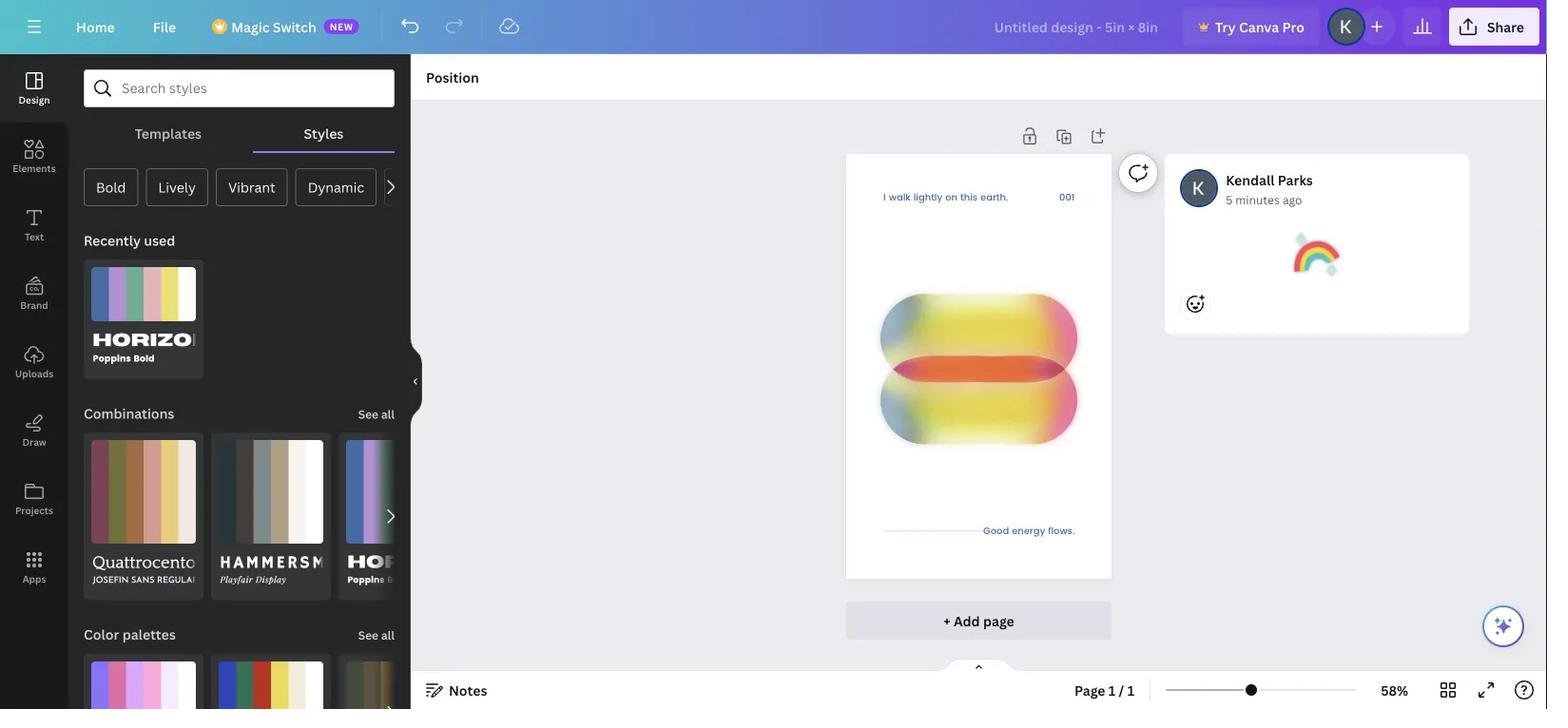 Task type: describe. For each thing, give the bounding box(es) containing it.
see all button for combinations
[[356, 395, 397, 433]]

kendall
[[1226, 171, 1275, 189]]

lightly
[[914, 190, 943, 205]]

dynamic
[[308, 178, 364, 196]]

draw
[[22, 436, 46, 448]]

combinations
[[84, 405, 174, 423]]

bold button
[[84, 168, 138, 206]]

color
[[84, 626, 119, 644]]

new
[[330, 20, 354, 33]]

apply "toy store" style image
[[219, 662, 323, 710]]

i walk lightly on this earth.
[[884, 190, 1008, 205]]

share
[[1487, 18, 1525, 36]]

switch
[[273, 18, 316, 36]]

used
[[144, 232, 175, 250]]

side panel tab list
[[0, 54, 68, 602]]

try canva pro
[[1216, 18, 1305, 36]]

templates
[[135, 124, 202, 142]]

1 1 from the left
[[1109, 681, 1116, 700]]

design button
[[0, 54, 68, 123]]

see all button for color palettes
[[356, 616, 397, 654]]

Search styles search field
[[122, 70, 357, 107]]

kendall parks 5 minutes ago
[[1226, 171, 1313, 207]]

2 1 from the left
[[1128, 681, 1135, 700]]

color palettes
[[84, 626, 176, 644]]

good energy flows.
[[983, 524, 1075, 539]]

canva assistant image
[[1492, 615, 1515, 638]]

text
[[25, 230, 44, 243]]

magic
[[231, 18, 270, 36]]

vibrant button
[[216, 168, 288, 206]]

earth.
[[980, 190, 1008, 205]]

canva
[[1239, 18, 1279, 36]]

draw button
[[0, 397, 68, 465]]

/
[[1119, 681, 1125, 700]]

projects
[[15, 504, 53, 517]]

styles button
[[253, 115, 395, 151]]

5
[[1226, 192, 1233, 207]]

palettes
[[122, 626, 176, 644]]

+ add page button
[[846, 602, 1112, 640]]

see all for color palettes
[[358, 628, 395, 644]]

home link
[[61, 8, 130, 46]]

on
[[945, 190, 958, 205]]

notes button
[[418, 675, 495, 706]]

pro
[[1283, 18, 1305, 36]]

energy
[[1012, 524, 1045, 539]]

page
[[983, 612, 1015, 630]]

expressing gratitude image
[[1295, 232, 1340, 278]]

walk
[[889, 190, 911, 205]]

elements
[[13, 162, 56, 175]]

58% button
[[1364, 675, 1426, 706]]

minutes
[[1236, 192, 1280, 207]]

apps
[[22, 573, 46, 585]]

home
[[76, 18, 115, 36]]

try
[[1216, 18, 1236, 36]]



Task type: vqa. For each thing, say whether or not it's contained in the screenshot.
second See all from the top of the page
yes



Task type: locate. For each thing, give the bounding box(es) containing it.
see for color palettes
[[358, 628, 379, 644]]

see for combinations
[[358, 407, 379, 422]]

combinations button
[[82, 395, 176, 433]]

2 see from the top
[[358, 628, 379, 644]]

ago
[[1283, 192, 1303, 207]]

all for combinations
[[381, 407, 395, 422]]

+ add page
[[944, 612, 1015, 630]]

styles
[[304, 124, 344, 142]]

flows.
[[1048, 524, 1075, 539]]

recently used
[[84, 232, 175, 250]]

main menu bar
[[0, 0, 1547, 54]]

show pages image
[[934, 658, 1025, 673]]

i
[[884, 190, 886, 205]]

001
[[1059, 190, 1075, 205]]

+
[[944, 612, 951, 630]]

bold
[[96, 178, 126, 196]]

see left hide image
[[358, 407, 379, 422]]

uploads button
[[0, 328, 68, 397]]

share button
[[1449, 8, 1540, 46]]

see
[[358, 407, 379, 422], [358, 628, 379, 644]]

see all left hide image
[[358, 407, 395, 422]]

magic switch
[[231, 18, 316, 36]]

58%
[[1381, 681, 1409, 700]]

brand
[[20, 299, 48, 311]]

projects button
[[0, 465, 68, 534]]

1 all from the top
[[381, 407, 395, 422]]

see all for combinations
[[358, 407, 395, 422]]

position button
[[418, 62, 487, 92]]

all for color palettes
[[381, 628, 395, 644]]

0 horizontal spatial 1
[[1109, 681, 1116, 700]]

all left hide image
[[381, 407, 395, 422]]

lively
[[158, 178, 196, 196]]

all up apply "sylvan lace" style "image"
[[381, 628, 395, 644]]

this
[[960, 190, 978, 205]]

recently
[[84, 232, 141, 250]]

1 see from the top
[[358, 407, 379, 422]]

see all button
[[356, 395, 397, 433], [356, 616, 397, 654]]

page 1 / 1
[[1075, 681, 1135, 700]]

see up apply "sylvan lace" style "image"
[[358, 628, 379, 644]]

1 vertical spatial see
[[358, 628, 379, 644]]

hide image
[[410, 336, 422, 428]]

elements button
[[0, 123, 68, 191]]

0 vertical spatial all
[[381, 407, 395, 422]]

vibrant
[[228, 178, 276, 196]]

apply "cosmic flair" style image
[[91, 662, 196, 710]]

0 vertical spatial see all
[[358, 407, 395, 422]]

notes
[[449, 681, 487, 700]]

0 vertical spatial see all button
[[356, 395, 397, 433]]

text button
[[0, 191, 68, 260]]

try canva pro button
[[1183, 8, 1320, 46]]

file
[[153, 18, 176, 36]]

dynamic button
[[296, 168, 377, 206]]

1 see all from the top
[[358, 407, 395, 422]]

good
[[983, 524, 1009, 539]]

see all button up apply "sylvan lace" style "image"
[[356, 616, 397, 654]]

position
[[426, 68, 479, 86]]

lively button
[[146, 168, 208, 206]]

kendall parks list
[[1165, 154, 1477, 396]]

see all button left hide image
[[356, 395, 397, 433]]

see all
[[358, 407, 395, 422], [358, 628, 395, 644]]

2 all from the top
[[381, 628, 395, 644]]

templates button
[[84, 115, 253, 151]]

file button
[[138, 8, 191, 46]]

page
[[1075, 681, 1106, 700]]

1 vertical spatial all
[[381, 628, 395, 644]]

2 see all button from the top
[[356, 616, 397, 654]]

1
[[1109, 681, 1116, 700], [1128, 681, 1135, 700]]

design
[[18, 93, 50, 106]]

see all up apply "sylvan lace" style "image"
[[358, 628, 395, 644]]

1 right /
[[1128, 681, 1135, 700]]

parks
[[1278, 171, 1313, 189]]

2 see all from the top
[[358, 628, 395, 644]]

color palettes button
[[82, 616, 178, 654]]

1 horizontal spatial 1
[[1128, 681, 1135, 700]]

apply "sylvan lace" style image
[[346, 662, 451, 710]]

1 left /
[[1109, 681, 1116, 700]]

Design title text field
[[979, 8, 1176, 46]]

1 vertical spatial see all
[[358, 628, 395, 644]]

brand button
[[0, 260, 68, 328]]

add
[[954, 612, 980, 630]]

0 vertical spatial see
[[358, 407, 379, 422]]

1 vertical spatial see all button
[[356, 616, 397, 654]]

all
[[381, 407, 395, 422], [381, 628, 395, 644]]

apps button
[[0, 534, 68, 602]]

uploads
[[15, 367, 53, 380]]

1 see all button from the top
[[356, 395, 397, 433]]



